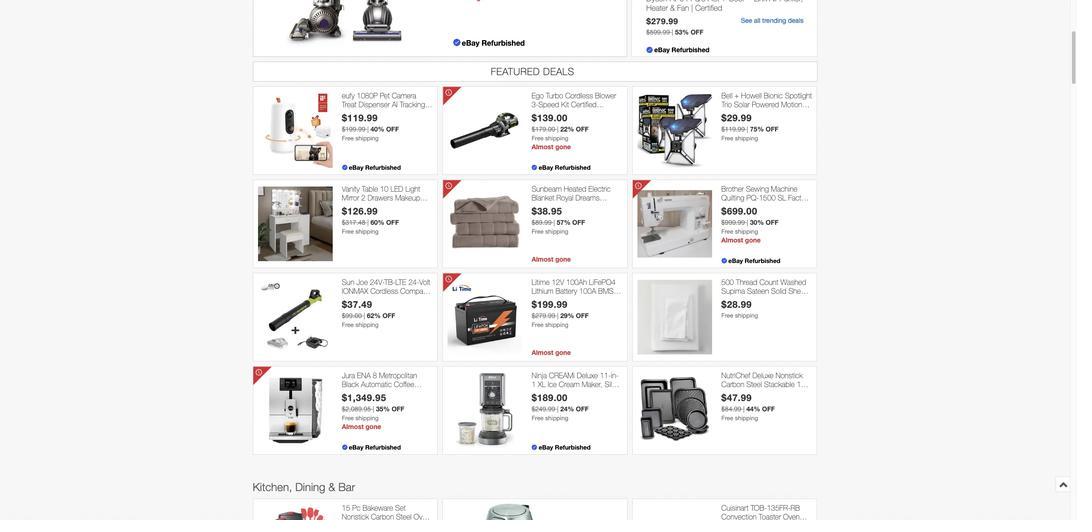 Task type: describe. For each thing, give the bounding box(es) containing it.
almost up ninja
[[532, 349, 554, 357]]

dogs
[[342, 109, 359, 118]]

1
[[532, 381, 536, 389]]

| inside sun joe 24v-tb-lte 24-volt ionmax cordless compact turbine jet blower | 100mph
[[401, 296, 403, 305]]

maker,
[[582, 381, 603, 389]]

3-
[[532, 100, 539, 109]]

bionic
[[764, 91, 783, 100]]

machine inside brother sewing machine quilting pq-1500 sl  factory refurbished
[[771, 185, 798, 193]]

sewing
[[746, 185, 769, 193]]

| for $126.99
[[367, 219, 369, 227]]

tracking
[[400, 100, 425, 109]]

purifier,
[[780, 0, 803, 3]]

refurbished up table
[[365, 164, 401, 171]]

turbo
[[546, 91, 563, 100]]

creami
[[549, 372, 575, 380]]

count
[[760, 278, 779, 287]]

| inside the dyson hp04 pure hot + cool™ link air purifier, heater & fan | certified
[[691, 3, 693, 13]]

off for $126.99
[[386, 219, 399, 227]]

refurbished up heated
[[555, 164, 591, 171]]

ebay refurbished down 53%
[[654, 46, 710, 54]]

$199.99 $279.99 | 29% off free shipping
[[532, 299, 589, 329]]

$199.99 inside $199.99 $279.99 | 29% off free shipping
[[532, 299, 568, 310]]

| for $37.49
[[364, 312, 365, 320]]

ebay refurbished up table
[[349, 164, 401, 171]]

see
[[741, 17, 752, 24]]

pure
[[691, 0, 706, 3]]

sunbeam heated electric blanket royal dreams quilted fleece twin mushroom beige link
[[532, 185, 623, 220]]

silver
[[605, 381, 621, 389]]

ego turbo cordless blower 3-speed kit certified refurbished link
[[532, 91, 623, 118]]

ebay refurbished down 24%
[[539, 444, 591, 451]]

trending
[[762, 17, 786, 24]]

gone up "12v"
[[556, 255, 571, 263]]

75%
[[751, 125, 764, 133]]

electric
[[589, 185, 611, 193]]

| for $699.00
[[747, 219, 749, 227]]

washed
[[781, 278, 807, 287]]

ninja creami deluxe 11-in- 1 xl ice cream maker, silver (nc501)
[[532, 372, 621, 398]]

$38.95
[[532, 206, 562, 217]]

makeup
[[395, 194, 420, 202]]

view
[[342, 118, 356, 127]]

| inside the $599.99 | 53% off
[[672, 28, 673, 36]]

almost gone for $38.95
[[532, 255, 571, 263]]

nonstick inside nutrichef deluxe nonstick carbon steel stackable 10 piece kitchen bakeware set
[[776, 372, 803, 380]]

off for $119.99
[[386, 125, 399, 133]]

shipping for $139.00
[[546, 135, 569, 142]]

ebay refurbished up heated
[[539, 164, 591, 171]]

30%
[[751, 219, 764, 227]]

camera
[[392, 91, 416, 100]]

link
[[754, 0, 767, 3]]

grid
[[564, 296, 576, 305]]

quilting
[[722, 194, 745, 202]]

$47.99 $84.99 | 44% off free shipping
[[722, 392, 775, 422]]

set inside 500 thread count washed supima sateen solid sheet set - casaluna
[[722, 296, 732, 305]]

refurbished inside brother sewing machine quilting pq-1500 sl  factory refurbished
[[722, 203, 759, 211]]

vanity
[[342, 185, 360, 193]]

shipping for $119.99
[[356, 135, 379, 142]]

15 pc bakeware set nonstick carbon steel ove link
[[342, 504, 433, 521]]

lights-
[[746, 109, 767, 118]]

refurbished up count
[[745, 257, 781, 265]]

blower inside sun joe 24v-tb-lte 24-volt ionmax cordless compact turbine jet blower | 100mph
[[378, 296, 399, 305]]

pet
[[380, 91, 390, 100]]

drawers
[[368, 194, 393, 202]]

cats
[[361, 109, 375, 118]]

shipping for $37.49
[[356, 322, 379, 329]]

carbon inside '15 pc bakeware set nonstick carbon steel ove'
[[371, 513, 394, 521]]

shipping for $29.99
[[735, 135, 759, 142]]

howell
[[742, 91, 762, 100]]

$1,349.95
[[342, 392, 387, 404]]

ego turbo cordless blower 3-speed kit certified refurbished
[[532, 91, 617, 118]]

sensor
[[722, 109, 744, 118]]

$29.99 $119.99 | 75% off free shipping
[[722, 112, 779, 142]]

& inside the dyson hp04 pure hot + cool™ link air purifier, heater & fan | certified
[[670, 3, 675, 13]]

ninja creami deluxe 11-in- 1 xl ice cream maker, silver (nc501) link
[[532, 372, 623, 398]]

twin
[[578, 203, 592, 211]]

free for $37.49
[[342, 322, 354, 329]]

10 inside "vanity table 10 led light mirror 2 drawers makeup dressing desk bedroom white"
[[380, 185, 389, 193]]

1 horizontal spatial $279.99
[[646, 16, 678, 26]]

shipping for $199.99
[[546, 322, 569, 329]]

almost gone for $199.99
[[532, 349, 571, 357]]

$189.00 $249.99 | 24% off free shipping
[[532, 392, 589, 422]]

nonstick inside '15 pc bakeware set nonstick carbon steel ove'
[[342, 513, 369, 521]]

off for $1,349.95
[[392, 405, 405, 413]]

35%
[[376, 405, 390, 413]]

rv
[[542, 296, 551, 305]]

desk
[[371, 203, 387, 211]]

22%
[[561, 125, 574, 133]]

cordless inside sun joe 24v-tb-lte 24-volt ionmax cordless compact turbine jet blower | 100mph
[[371, 287, 398, 296]]

100mph
[[405, 296, 433, 305]]

off for $29.99
[[766, 125, 779, 133]]

$28.99 free shipping
[[722, 299, 759, 319]]

refurbished up 'featured'
[[482, 38, 525, 47]]

eufy 1080p pet camera treat dispenser ai tracking dogs cats monitoring 360° view link
[[342, 91, 433, 127]]

pq-
[[747, 194, 759, 202]]

speed
[[539, 100, 559, 109]]

litime 12v 100ah lifepo4 lithium battery 100a bms for rv off-grid trolling motor link
[[532, 278, 623, 305]]

pack
[[775, 109, 791, 118]]

40%
[[371, 125, 385, 133]]

sl
[[778, 194, 787, 202]]

kitchen
[[741, 390, 765, 398]]

| for $189.00
[[557, 406, 559, 413]]

$699.00
[[722, 206, 758, 217]]

refurbished down $1,349.95 $2,089.95 | 35% off free shipping almost gone
[[365, 444, 401, 451]]

free for $699.00
[[722, 228, 734, 235]]

500
[[722, 278, 734, 287]]

24v-
[[370, 278, 385, 287]]

kitchen,
[[253, 481, 292, 494]]

+ inside bell + howell bionic spotlight trio solar powered motion sensor lights- 2 pack
[[735, 91, 739, 100]]

shipping for $38.95
[[546, 228, 569, 235]]

lifepo4
[[589, 278, 616, 287]]

off for $38.95
[[573, 219, 585, 227]]

| for $119.99
[[367, 126, 369, 133]]

deluxe inside nutrichef deluxe nonstick carbon steel stackable 10 piece kitchen bakeware set
[[753, 372, 774, 380]]

| for $1,349.95
[[373, 406, 374, 413]]

off-
[[553, 296, 564, 305]]

off right 53%
[[691, 28, 704, 36]]

off for $37.49
[[383, 312, 396, 320]]

ena
[[357, 372, 371, 380]]

$99.00
[[342, 312, 362, 320]]

almost up litime
[[532, 255, 554, 263]]

2 inside bell + howell bionic spotlight trio solar powered motion sensor lights- 2 pack
[[769, 109, 773, 118]]

brother sewing machine quilting pq-1500 sl  factory refurbished link
[[722, 185, 813, 211]]

$599.99 | 53% off
[[646, 28, 704, 36]]

0 horizontal spatial &
[[329, 481, 335, 494]]

cuisinart tob-135fr-rb convection toaster ove link
[[722, 504, 813, 521]]

almost for $1,349.95
[[342, 423, 364, 431]]

$37.49 $99.00 | 62% off free shipping
[[342, 299, 396, 329]]

nutrichef
[[722, 372, 751, 380]]

gone for $139.00
[[556, 143, 571, 151]]

12v
[[552, 278, 564, 287]]

see all trending deals
[[741, 17, 804, 24]]

15 pc bakeware set nonstick carbon steel ove
[[342, 504, 430, 521]]

refurbished down 53%
[[672, 46, 710, 54]]

metropolitan
[[379, 372, 417, 380]]

almost for $139.00
[[532, 143, 554, 151]]

ebay refurbished up 'featured'
[[462, 38, 525, 47]]

| for $38.95
[[554, 219, 555, 227]]

100ah
[[567, 278, 587, 287]]



Task type: vqa. For each thing, say whether or not it's contained in the screenshot.


Task type: locate. For each thing, give the bounding box(es) containing it.
0 horizontal spatial set
[[395, 504, 406, 513]]

shipping inside $119.99 $199.99 | 40% off free shipping
[[356, 135, 379, 142]]

+ right "hot"
[[722, 0, 726, 3]]

shipping inside $699.00 $999.99 | 30% off free shipping almost gone
[[735, 228, 759, 235]]

0 vertical spatial set
[[722, 296, 732, 305]]

53%
[[675, 28, 689, 36]]

off for $699.00
[[766, 219, 779, 227]]

$47.99
[[722, 392, 752, 404]]

44%
[[747, 405, 761, 413]]

free inside '$139.00 $179.00 | 22% off free shipping almost gone'
[[532, 135, 544, 142]]

0 vertical spatial certified
[[695, 3, 722, 13]]

| inside $119.99 $199.99 | 40% off free shipping
[[367, 126, 369, 133]]

$179.00
[[532, 126, 556, 133]]

2 deluxe from the left
[[753, 372, 774, 380]]

mushroom
[[532, 212, 565, 220]]

| left 24%
[[557, 406, 559, 413]]

1 horizontal spatial carbon
[[722, 381, 745, 389]]

$139.00
[[532, 112, 568, 123]]

off right 22%
[[576, 125, 589, 133]]

off inside $126.99 $317.48 | 60% off free shipping
[[386, 219, 399, 227]]

light
[[406, 185, 420, 193]]

blanket
[[532, 194, 555, 202]]

refurbished down 24%
[[555, 444, 591, 451]]

0 vertical spatial &
[[670, 3, 675, 13]]

$119.99 inside $29.99 $119.99 | 75% off free shipping
[[722, 126, 745, 133]]

free for $126.99
[[342, 228, 354, 235]]

refurbished down automatic
[[371, 390, 408, 398]]

| inside $126.99 $317.48 | 60% off free shipping
[[367, 219, 369, 227]]

shipping for $189.00
[[546, 415, 569, 422]]

0 horizontal spatial bakeware
[[363, 504, 393, 513]]

off right 60%
[[386, 219, 399, 227]]

10 right stackable
[[797, 381, 806, 389]]

1 vertical spatial carbon
[[371, 513, 394, 521]]

(nc501)
[[532, 390, 558, 398]]

off right the 40%
[[386, 125, 399, 133]]

0 horizontal spatial 2
[[362, 194, 366, 202]]

| left "35%"
[[373, 406, 374, 413]]

blower inside ego turbo cordless blower 3-speed kit certified refurbished
[[595, 91, 617, 100]]

2 horizontal spatial set
[[799, 390, 810, 398]]

off right 29%
[[576, 312, 589, 320]]

deluxe inside ninja creami deluxe 11-in- 1 xl ice cream maker, silver (nc501)
[[577, 372, 598, 380]]

free inside $189.00 $249.99 | 24% off free shipping
[[532, 415, 544, 422]]

tob-
[[751, 504, 767, 513]]

1 horizontal spatial nonstick
[[776, 372, 803, 380]]

shipping inside $189.00 $249.99 | 24% off free shipping
[[546, 415, 569, 422]]

shipping for $47.99
[[735, 415, 759, 422]]

bakeware right pc
[[363, 504, 393, 513]]

bell
[[722, 91, 733, 100]]

shipping down the 40%
[[356, 135, 379, 142]]

steel inside '15 pc bakeware set nonstick carbon steel ove'
[[396, 513, 412, 521]]

1 horizontal spatial 10
[[797, 381, 806, 389]]

almost inside $1,349.95 $2,089.95 | 35% off free shipping almost gone
[[342, 423, 364, 431]]

free inside the $37.49 $99.00 | 62% off free shipping
[[342, 322, 354, 329]]

| inside '$139.00 $179.00 | 22% off free shipping almost gone'
[[557, 126, 559, 133]]

$119.99 down $29.99
[[722, 126, 745, 133]]

1 vertical spatial blower
[[378, 296, 399, 305]]

2 almost gone from the top
[[532, 349, 571, 357]]

shipping down 75%
[[735, 135, 759, 142]]

shipping inside $126.99 $317.48 | 60% off free shipping
[[356, 228, 379, 235]]

| inside $38.95 $89.99 | 57% off free shipping
[[554, 219, 555, 227]]

0 horizontal spatial machine
[[342, 390, 369, 398]]

off right 44%
[[762, 405, 775, 413]]

in-
[[611, 372, 619, 380]]

| inside $1,349.95 $2,089.95 | 35% off free shipping almost gone
[[373, 406, 374, 413]]

free inside $1,349.95 $2,089.95 | 35% off free shipping almost gone
[[342, 415, 354, 422]]

ebay refurbished up thread
[[729, 257, 781, 265]]

cuisinart tob-135fr-rb convection toaster ove
[[722, 504, 813, 521]]

29%
[[561, 312, 574, 320]]

2 vertical spatial set
[[395, 504, 406, 513]]

free inside $29.99 $119.99 | 75% off free shipping
[[722, 135, 734, 142]]

2 down powered
[[769, 109, 773, 118]]

1 horizontal spatial certified
[[695, 3, 722, 13]]

free for $119.99
[[342, 135, 354, 142]]

jura ena 8 metropolitan black automatic coffee machine refurbished link
[[342, 372, 433, 398]]

1 vertical spatial set
[[799, 390, 810, 398]]

trolling
[[578, 296, 599, 305]]

gone inside $1,349.95 $2,089.95 | 35% off free shipping almost gone
[[366, 423, 381, 431]]

battery
[[556, 287, 577, 296]]

gone down "35%"
[[366, 423, 381, 431]]

shipping down 44%
[[735, 415, 759, 422]]

1 horizontal spatial $199.99
[[532, 299, 568, 310]]

| left the 40%
[[367, 126, 369, 133]]

dyson hp04 pure hot + cool™ link air purifier, heater & fan | certified
[[646, 0, 803, 13]]

off right "35%"
[[392, 405, 405, 413]]

sunbeam
[[532, 185, 562, 193]]

free
[[342, 135, 354, 142], [532, 135, 544, 142], [722, 135, 734, 142], [342, 228, 354, 235], [532, 228, 544, 235], [722, 228, 734, 235], [722, 312, 734, 319], [342, 322, 354, 329], [532, 322, 544, 329], [342, 415, 354, 422], [532, 415, 544, 422], [722, 415, 734, 422]]

1500
[[759, 194, 776, 202]]

almost for $699.00
[[722, 236, 744, 244]]

$189.00
[[532, 392, 568, 404]]

machine up the sl on the right top of the page
[[771, 185, 798, 193]]

sunbeam heated electric blanket royal dreams quilted fleece twin mushroom beige
[[532, 185, 611, 220]]

off right 24%
[[576, 405, 589, 413]]

shipping down the $28.99
[[735, 312, 759, 319]]

sateen
[[748, 287, 769, 296]]

1 horizontal spatial steel
[[747, 381, 762, 389]]

sun
[[342, 278, 354, 287]]

shipping inside '$139.00 $179.00 | 22% off free shipping almost gone'
[[546, 135, 569, 142]]

0 vertical spatial $279.99
[[646, 16, 678, 26]]

machine inside jura ena 8 metropolitan black automatic coffee machine refurbished
[[342, 390, 369, 398]]

deluxe
[[577, 372, 598, 380], [753, 372, 774, 380]]

litime 12v 100ah lifepo4 lithium battery 100a bms for rv off-grid trolling motor
[[532, 278, 619, 305]]

ebay refurbished
[[462, 38, 525, 47], [654, 46, 710, 54], [349, 164, 401, 171], [539, 164, 591, 171], [729, 257, 781, 265], [349, 444, 401, 451], [539, 444, 591, 451]]

eufy 1080p pet camera treat dispenser ai tracking dogs cats monitoring 360° view
[[342, 91, 427, 127]]

off inside '$139.00 $179.00 | 22% off free shipping almost gone'
[[576, 125, 589, 133]]

0 vertical spatial almost gone
[[532, 255, 571, 263]]

$279.99 inside $199.99 $279.99 | 29% off free shipping
[[532, 312, 556, 320]]

nonstick up stackable
[[776, 372, 803, 380]]

cordless inside ego turbo cordless blower 3-speed kit certified refurbished
[[566, 91, 593, 100]]

steel inside nutrichef deluxe nonstick carbon steel stackable 10 piece kitchen bakeware set
[[747, 381, 762, 389]]

certified inside the dyson hp04 pure hot + cool™ link air purifier, heater & fan | certified
[[695, 3, 722, 13]]

supima
[[722, 287, 745, 296]]

free down the $28.99
[[722, 312, 734, 319]]

nonstick down pc
[[342, 513, 369, 521]]

$29.99
[[722, 112, 752, 123]]

free inside $38.95 $89.99 | 57% off free shipping
[[532, 228, 544, 235]]

almost gone up creami
[[532, 349, 571, 357]]

machine down black
[[342, 390, 369, 398]]

litime
[[532, 278, 550, 287]]

almost gone up "12v"
[[532, 255, 571, 263]]

lithium
[[532, 287, 554, 296]]

free inside $126.99 $317.48 | 60% off free shipping
[[342, 228, 354, 235]]

shipping inside $199.99 $279.99 | 29% off free shipping
[[546, 322, 569, 329]]

kit
[[562, 100, 569, 109]]

pc
[[352, 504, 361, 513]]

+
[[722, 0, 726, 3], [735, 91, 739, 100]]

0 vertical spatial blower
[[595, 91, 617, 100]]

1 vertical spatial 10
[[797, 381, 806, 389]]

0 horizontal spatial steel
[[396, 513, 412, 521]]

1 horizontal spatial machine
[[771, 185, 798, 193]]

shipping inside $47.99 $84.99 | 44% off free shipping
[[735, 415, 759, 422]]

1 vertical spatial bakeware
[[363, 504, 393, 513]]

$139.00 $179.00 | 22% off free shipping almost gone
[[532, 112, 589, 151]]

gone down the 30%
[[745, 236, 761, 244]]

free inside $47.99 $84.99 | 44% off free shipping
[[722, 415, 734, 422]]

| for $139.00
[[557, 126, 559, 133]]

$37.49
[[342, 299, 373, 310]]

shipping
[[356, 135, 379, 142], [546, 135, 569, 142], [735, 135, 759, 142], [356, 228, 379, 235], [546, 228, 569, 235], [735, 228, 759, 235], [735, 312, 759, 319], [356, 322, 379, 329], [546, 322, 569, 329], [356, 415, 379, 422], [546, 415, 569, 422], [735, 415, 759, 422]]

| down compact
[[401, 296, 403, 305]]

1 horizontal spatial bakeware
[[767, 390, 797, 398]]

15
[[342, 504, 350, 513]]

0 vertical spatial $199.99
[[342, 126, 366, 133]]

$599.99
[[646, 28, 670, 36]]

0 vertical spatial steel
[[747, 381, 762, 389]]

0 horizontal spatial deluxe
[[577, 372, 598, 380]]

$89.99
[[532, 219, 552, 227]]

automatic
[[361, 381, 392, 389]]

nutrichef deluxe nonstick carbon steel stackable 10 piece kitchen bakeware set
[[722, 372, 810, 398]]

0 horizontal spatial +
[[722, 0, 726, 3]]

bakeware inside nutrichef deluxe nonstick carbon steel stackable 10 piece kitchen bakeware set
[[767, 390, 797, 398]]

0 vertical spatial $119.99
[[342, 112, 378, 123]]

ice
[[548, 381, 557, 389]]

ai
[[392, 100, 398, 109]]

free for $189.00
[[532, 415, 544, 422]]

off right 75%
[[766, 125, 779, 133]]

carbon inside nutrichef deluxe nonstick carbon steel stackable 10 piece kitchen bakeware set
[[722, 381, 745, 389]]

$28.99
[[722, 299, 752, 310]]

1 vertical spatial steel
[[396, 513, 412, 521]]

0 horizontal spatial blower
[[378, 296, 399, 305]]

0 vertical spatial carbon
[[722, 381, 745, 389]]

off inside $199.99 $279.99 | 29% off free shipping
[[576, 312, 589, 320]]

$199.99 down lithium at the bottom
[[532, 299, 568, 310]]

$279.99 down rv
[[532, 312, 556, 320]]

all
[[754, 17, 761, 24]]

$119.99 inside $119.99 $199.99 | 40% off free shipping
[[342, 112, 378, 123]]

free for $29.99
[[722, 135, 734, 142]]

0 horizontal spatial $279.99
[[532, 312, 556, 320]]

& left bar
[[329, 481, 335, 494]]

refurbished down quilting
[[722, 203, 759, 211]]

1 vertical spatial 2
[[362, 194, 366, 202]]

| left 44%
[[744, 406, 745, 413]]

$119.99 down the treat
[[342, 112, 378, 123]]

| left 53%
[[672, 28, 673, 36]]

bakeware inside '15 pc bakeware set nonstick carbon steel ove'
[[363, 504, 393, 513]]

0 horizontal spatial nonstick
[[342, 513, 369, 521]]

0 vertical spatial bakeware
[[767, 390, 797, 398]]

free down $999.99
[[722, 228, 734, 235]]

certified right 'kit'
[[571, 100, 597, 109]]

| for $199.99
[[557, 312, 559, 320]]

| left 60%
[[367, 219, 369, 227]]

refurbished down 'speed'
[[532, 109, 569, 118]]

shipping inside $1,349.95 $2,089.95 | 35% off free shipping almost gone
[[356, 415, 379, 422]]

500 thread count washed supima sateen solid sheet set - casaluna
[[722, 278, 807, 305]]

60%
[[371, 219, 385, 227]]

$199.99 down the dogs
[[342, 126, 366, 133]]

| inside $29.99 $119.99 | 75% off free shipping
[[747, 126, 749, 133]]

0 vertical spatial cordless
[[566, 91, 593, 100]]

off inside $119.99 $199.99 | 40% off free shipping
[[386, 125, 399, 133]]

$199.99 inside $119.99 $199.99 | 40% off free shipping
[[342, 126, 366, 133]]

cream
[[559, 381, 580, 389]]

vanity table 10 led light mirror 2 drawers makeup dressing desk bedroom white
[[342, 185, 420, 220]]

$249.99
[[532, 406, 556, 413]]

360°
[[412, 109, 427, 118]]

free down $249.99 at the bottom
[[532, 415, 544, 422]]

$699.00 $999.99 | 30% off free shipping almost gone
[[722, 206, 779, 244]]

off inside $38.95 $89.99 | 57% off free shipping
[[573, 219, 585, 227]]

shipping inside $38.95 $89.99 | 57% off free shipping
[[546, 228, 569, 235]]

24%
[[561, 405, 574, 413]]

shipping for $1,349.95
[[356, 415, 379, 422]]

piece
[[722, 390, 739, 398]]

2 down table
[[362, 194, 366, 202]]

ebay refurbished down $1,349.95 $2,089.95 | 35% off free shipping almost gone
[[349, 444, 401, 451]]

off inside $699.00 $999.99 | 30% off free shipping almost gone
[[766, 219, 779, 227]]

| down pure
[[691, 3, 693, 13]]

0 horizontal spatial cordless
[[371, 287, 398, 296]]

almost down $2,089.95
[[342, 423, 364, 431]]

dreams
[[576, 194, 600, 202]]

$119.99
[[342, 112, 378, 123], [722, 126, 745, 133]]

sheet
[[789, 287, 807, 296]]

0 horizontal spatial 10
[[380, 185, 389, 193]]

$279.99 up $599.99
[[646, 16, 678, 26]]

certified down "hot"
[[695, 3, 722, 13]]

1 almost gone from the top
[[532, 255, 571, 263]]

1 vertical spatial almost gone
[[532, 349, 571, 357]]

1 vertical spatial &
[[329, 481, 335, 494]]

62%
[[367, 312, 381, 320]]

| left 75%
[[747, 126, 749, 133]]

off for $139.00
[[576, 125, 589, 133]]

sun joe 24v-tb-lte 24-volt ionmax cordless compact turbine jet blower | 100mph
[[342, 278, 433, 305]]

cool™
[[729, 0, 752, 3]]

$126.99 $317.48 | 60% off free shipping
[[342, 206, 399, 235]]

off for $47.99
[[762, 405, 775, 413]]

| for $29.99
[[747, 126, 749, 133]]

shipping inside the $37.49 $99.00 | 62% off free shipping
[[356, 322, 379, 329]]

1 horizontal spatial set
[[722, 296, 732, 305]]

+ right bell
[[735, 91, 739, 100]]

hp04
[[670, 0, 689, 3]]

heater
[[646, 3, 668, 13]]

set inside nutrichef deluxe nonstick carbon steel stackable 10 piece kitchen bakeware set
[[799, 390, 810, 398]]

1 vertical spatial nonstick
[[342, 513, 369, 521]]

1 vertical spatial certified
[[571, 100, 597, 109]]

set
[[722, 296, 732, 305], [799, 390, 810, 398], [395, 504, 406, 513]]

free down $99.00
[[342, 322, 354, 329]]

shipping down 57%
[[546, 228, 569, 235]]

brother sewing machine quilting pq-1500 sl  factory refurbished
[[722, 185, 811, 211]]

off inside $189.00 $249.99 | 24% off free shipping
[[576, 405, 589, 413]]

cordless down tb-
[[371, 287, 398, 296]]

free down the $179.00 at the top of page
[[532, 135, 544, 142]]

bms
[[599, 287, 614, 296]]

| inside $189.00 $249.99 | 24% off free shipping
[[557, 406, 559, 413]]

2 inside "vanity table 10 led light mirror 2 drawers makeup dressing desk bedroom white"
[[362, 194, 366, 202]]

deluxe up stackable
[[753, 372, 774, 380]]

1 vertical spatial $199.99
[[532, 299, 568, 310]]

shipping down 62%
[[356, 322, 379, 329]]

shipping for $126.99
[[356, 228, 379, 235]]

off for $199.99
[[576, 312, 589, 320]]

shipping down 29%
[[546, 322, 569, 329]]

10 up drawers
[[380, 185, 389, 193]]

blower
[[595, 91, 617, 100], [378, 296, 399, 305]]

free inside $199.99 $279.99 | 29% off free shipping
[[532, 322, 544, 329]]

bell + howell bionic spotlight trio solar powered motion sensor lights- 2 pack
[[722, 91, 812, 118]]

off right the 30%
[[766, 219, 779, 227]]

1 deluxe from the left
[[577, 372, 598, 380]]

off inside $29.99 $119.99 | 75% off free shipping
[[766, 125, 779, 133]]

| inside $47.99 $84.99 | 44% off free shipping
[[744, 406, 745, 413]]

free inside $28.99 free shipping
[[722, 312, 734, 319]]

off right 62%
[[383, 312, 396, 320]]

free for $1,349.95
[[342, 415, 354, 422]]

1 horizontal spatial blower
[[595, 91, 617, 100]]

| inside $699.00 $999.99 | 30% off free shipping almost gone
[[747, 219, 749, 227]]

ego
[[532, 91, 544, 100]]

shipping down $2,089.95
[[356, 415, 379, 422]]

| left 29%
[[557, 312, 559, 320]]

off inside $1,349.95 $2,089.95 | 35% off free shipping almost gone
[[392, 405, 405, 413]]

0 horizontal spatial $119.99
[[342, 112, 378, 123]]

free for $47.99
[[722, 415, 734, 422]]

shipping inside $29.99 $119.99 | 75% off free shipping
[[735, 135, 759, 142]]

off inside the $37.49 $99.00 | 62% off free shipping
[[383, 312, 396, 320]]

off inside $47.99 $84.99 | 44% off free shipping
[[762, 405, 775, 413]]

air
[[769, 0, 778, 3]]

joe
[[357, 278, 368, 287]]

set inside '15 pc bakeware set nonstick carbon steel ove'
[[395, 504, 406, 513]]

see all trending deals link
[[741, 17, 804, 24]]

| inside $199.99 $279.99 | 29% off free shipping
[[557, 312, 559, 320]]

cordless up 'kit'
[[566, 91, 593, 100]]

almost down $999.99
[[722, 236, 744, 244]]

| inside the $37.49 $99.00 | 62% off free shipping
[[364, 312, 365, 320]]

off for $189.00
[[576, 405, 589, 413]]

eufy
[[342, 91, 355, 100]]

free down $84.99 at the bottom
[[722, 415, 734, 422]]

1 vertical spatial machine
[[342, 390, 369, 398]]

1 horizontal spatial &
[[670, 3, 675, 13]]

1 vertical spatial +
[[735, 91, 739, 100]]

free inside $119.99 $199.99 | 40% off free shipping
[[342, 135, 354, 142]]

deals
[[544, 66, 575, 77]]

shipping for $699.00
[[735, 228, 759, 235]]

refurbished inside jura ena 8 metropolitan black automatic coffee machine refurbished
[[371, 390, 408, 398]]

| left the 30%
[[747, 219, 749, 227]]

1 vertical spatial cordless
[[371, 287, 398, 296]]

factory
[[789, 194, 811, 202]]

gone inside $699.00 $999.99 | 30% off free shipping almost gone
[[745, 236, 761, 244]]

1 horizontal spatial cordless
[[566, 91, 593, 100]]

almost down the $179.00 at the top of page
[[532, 143, 554, 151]]

shipping down 24%
[[546, 415, 569, 422]]

free for $38.95
[[532, 228, 544, 235]]

| for $47.99
[[744, 406, 745, 413]]

free down $29.99
[[722, 135, 734, 142]]

1 horizontal spatial $119.99
[[722, 126, 745, 133]]

& down hp04
[[670, 3, 675, 13]]

shipping inside $28.99 free shipping
[[735, 312, 759, 319]]

free down $89.99
[[532, 228, 544, 235]]

0 vertical spatial +
[[722, 0, 726, 3]]

featured deals
[[491, 66, 575, 77]]

free down $317.48
[[342, 228, 354, 235]]

135fr-
[[767, 504, 791, 513]]

casaluna
[[739, 296, 768, 305]]

free inside $699.00 $999.99 | 30% off free shipping almost gone
[[722, 228, 734, 235]]

| left 57%
[[554, 219, 555, 227]]

1 horizontal spatial 2
[[769, 109, 773, 118]]

quilted
[[532, 203, 554, 211]]

1 horizontal spatial +
[[735, 91, 739, 100]]

free down view
[[342, 135, 354, 142]]

1 horizontal spatial deluxe
[[753, 372, 774, 380]]

0 vertical spatial machine
[[771, 185, 798, 193]]

free for $139.00
[[532, 135, 544, 142]]

refurbished inside ego turbo cordless blower 3-speed kit certified refurbished
[[532, 109, 569, 118]]

11-
[[600, 372, 611, 380]]

&
[[670, 3, 675, 13], [329, 481, 335, 494]]

gone up creami
[[556, 349, 571, 357]]

gone down 22%
[[556, 143, 571, 151]]

certified inside ego turbo cordless blower 3-speed kit certified refurbished
[[571, 100, 597, 109]]

$2,089.95
[[342, 406, 371, 413]]

0 horizontal spatial certified
[[571, 100, 597, 109]]

almost inside $699.00 $999.99 | 30% off free shipping almost gone
[[722, 236, 744, 244]]

0 vertical spatial 10
[[380, 185, 389, 193]]

free down for
[[532, 322, 544, 329]]

gone for $1,349.95
[[366, 423, 381, 431]]

1 vertical spatial $279.99
[[532, 312, 556, 320]]

$999.99
[[722, 219, 745, 227]]

0 vertical spatial nonstick
[[776, 372, 803, 380]]

gone inside '$139.00 $179.00 | 22% off free shipping almost gone'
[[556, 143, 571, 151]]

free for $199.99
[[532, 322, 544, 329]]

almost inside '$139.00 $179.00 | 22% off free shipping almost gone'
[[532, 143, 554, 151]]

0 vertical spatial 2
[[769, 109, 773, 118]]

1 vertical spatial $119.99
[[722, 126, 745, 133]]

+ inside the dyson hp04 pure hot + cool™ link air purifier, heater & fan | certified
[[722, 0, 726, 3]]

black
[[342, 381, 359, 389]]

off right 57%
[[573, 219, 585, 227]]

gone for $699.00
[[745, 236, 761, 244]]

10 inside nutrichef deluxe nonstick carbon steel stackable 10 piece kitchen bakeware set
[[797, 381, 806, 389]]

| left 22%
[[557, 126, 559, 133]]

0 horizontal spatial $199.99
[[342, 126, 366, 133]]

| left 62%
[[364, 312, 365, 320]]

0 horizontal spatial carbon
[[371, 513, 394, 521]]

bakeware down stackable
[[767, 390, 797, 398]]



